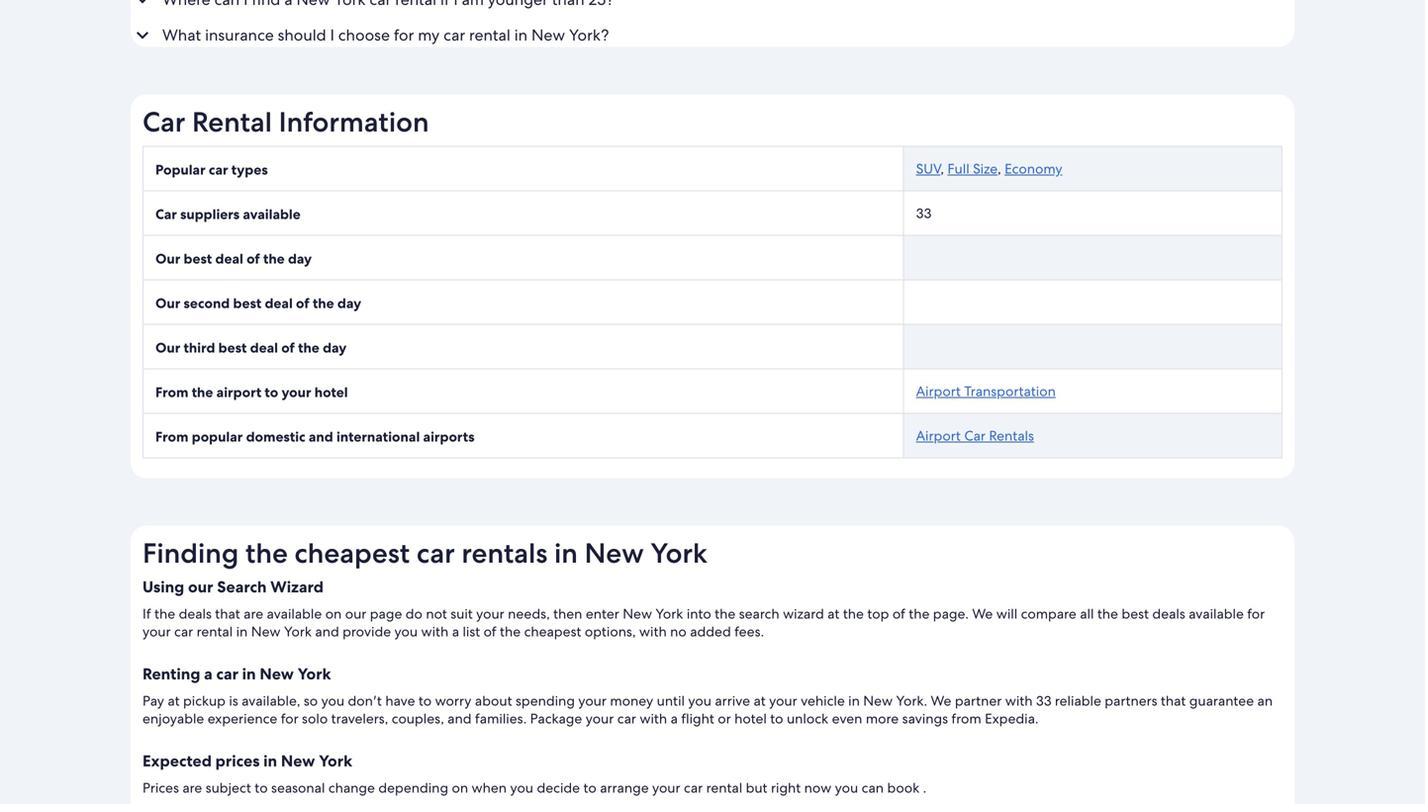 Task type: describe. For each thing, give the bounding box(es) containing it.
best up second
[[184, 250, 212, 268]]

insurance
[[205, 25, 274, 46]]

change
[[329, 780, 375, 797]]

for inside ". we partner with 33 reliable partners that guarantee an enjoyable experience for solo travelers, couples, and families. package your car with a flight or hotel to unlock even more savings from expedia."
[[281, 710, 299, 728]]

2 vertical spatial car
[[965, 427, 986, 445]]

car up not
[[417, 536, 455, 572]]

airport for airport transportation
[[916, 383, 961, 400]]

pickup
[[183, 693, 226, 710]]

of down the our second best deal of the day at top left
[[281, 339, 295, 357]]

car right my
[[444, 25, 465, 46]]

options,
[[585, 623, 636, 641]]

information
[[279, 104, 429, 140]]

0 horizontal spatial cheapest
[[295, 536, 410, 572]]

the up search
[[246, 536, 288, 572]]

rental
[[192, 104, 272, 140]]

types
[[231, 161, 268, 179]]

1 deals from the left
[[179, 605, 212, 623]]

new right enter
[[623, 605, 652, 623]]

flight
[[681, 710, 715, 728]]

2 , from the left
[[998, 160, 1002, 178]]

car left types
[[209, 161, 228, 179]]

don't
[[348, 693, 382, 710]]

with left no
[[639, 623, 667, 641]]

not
[[426, 605, 447, 623]]

. inside expected prices in new york prices are subject to seasonal change depending on when you decide to arrange your car rental but right now you can book .
[[923, 780, 927, 797]]

families.
[[475, 710, 527, 728]]

our second best deal of the day
[[155, 295, 361, 312]]

if
[[143, 605, 151, 623]]

rentals
[[462, 536, 548, 572]]

our for our best deal of the day
[[155, 250, 180, 268]]

package
[[530, 710, 582, 728]]

finding the cheapest car rentals in new york
[[143, 536, 708, 572]]

available down wizard
[[267, 605, 322, 623]]

day for our second best deal of the day
[[338, 295, 361, 312]]

about
[[475, 693, 512, 710]]

will
[[997, 605, 1018, 623]]

you right so
[[321, 693, 345, 710]]

needs,
[[508, 605, 550, 623]]

the left page.
[[909, 605, 930, 623]]

right
[[771, 780, 801, 797]]

york down wizard
[[284, 623, 312, 641]]

from popular domestic and international airports
[[155, 428, 475, 446]]

the left airport
[[192, 384, 213, 401]]

do
[[406, 605, 423, 623]]

all
[[1080, 605, 1094, 623]]

car for car rental information
[[143, 104, 185, 140]]

of up the our second best deal of the day at top left
[[247, 250, 260, 268]]

economy
[[1005, 160, 1063, 178]]

0 vertical spatial rental
[[469, 25, 511, 46]]

are inside expected prices in new york prices are subject to seasonal change depending on when you decide to arrange your car rental but right now you can book .
[[182, 780, 202, 797]]

that for wizard
[[215, 605, 240, 623]]

no
[[670, 623, 687, 641]]

the right all
[[1098, 605, 1119, 623]]

rental inside expected prices in new york prices are subject to seasonal change depending on when you decide to arrange your car rental but right now you can book .
[[706, 780, 743, 797]]

book
[[888, 780, 920, 797]]

what
[[162, 25, 201, 46]]

york up so
[[298, 664, 331, 685]]

suppliers
[[180, 205, 240, 223]]

my
[[418, 25, 440, 46]]

car inside using our search wizard if the deals that are available on our page do not suit your needs, then enter new york into the search wizard at the top of the page. we will compare all the best deals available for your car rental in new york and provide you with a list of the cheapest options, with no added fees.
[[174, 623, 193, 641]]

the left 'top'
[[843, 605, 864, 623]]

you inside using our search wizard if the deals that are available on our page do not suit your needs, then enter new york into the search wizard at the top of the page. we will compare all the best deals available for your car rental in new york and provide you with a list of the cheapest options, with no added fees.
[[395, 623, 418, 641]]

the down the our second best deal of the day at top left
[[298, 339, 320, 357]]

a inside using our search wizard if the deals that are available on our page do not suit your needs, then enter new york into the search wizard at the top of the page. we will compare all the best deals available for your car rental in new york and provide you with a list of the cheapest options, with no added fees.
[[452, 623, 459, 641]]

from
[[952, 710, 982, 728]]

0 horizontal spatial hotel
[[315, 384, 348, 401]]

wizard
[[270, 577, 324, 598]]

our for our second best deal of the day
[[155, 295, 180, 312]]

with left the suit
[[421, 623, 449, 641]]

available,
[[242, 693, 300, 710]]

. we partner with 33 reliable partners that guarantee an enjoyable experience for solo travelers, couples, and families. package your car with a flight or hotel to unlock even more savings from expedia.
[[143, 693, 1273, 728]]

prices
[[143, 780, 179, 797]]

on inside using our search wizard if the deals that are available on our page do not suit your needs, then enter new york into the search wizard at the top of the page. we will compare all the best deals available for your car rental in new york and provide you with a list of the cheapest options, with no added fees.
[[325, 605, 342, 623]]

york left the from
[[896, 693, 924, 710]]

33 inside ". we partner with 33 reliable partners that guarantee an enjoyable experience for solo travelers, couples, and families. package your car with a flight or hotel to unlock even more savings from expedia."
[[1036, 693, 1052, 710]]

prices
[[216, 751, 260, 772]]

best inside using our search wizard if the deals that are available on our page do not suit your needs, then enter new york into the search wizard at the top of the page. we will compare all the best deals available for your car rental in new york and provide you with a list of the cheapest options, with no added fees.
[[1122, 605, 1149, 623]]

at inside using our search wizard if the deals that are available on our page do not suit your needs, then enter new york into the search wizard at the top of the page. we will compare all the best deals available for your car rental in new york and provide you with a list of the cheapest options, with no added fees.
[[828, 605, 840, 623]]

airport for airport car rentals
[[916, 427, 961, 445]]

international
[[337, 428, 420, 446]]

deal for second
[[265, 295, 293, 312]]

york?
[[569, 25, 609, 46]]

0 vertical spatial 33
[[916, 204, 932, 222]]

of up our third best deal of the day
[[296, 295, 310, 312]]

the up the our second best deal of the day at top left
[[263, 250, 285, 268]]

arrive
[[715, 693, 750, 710]]

0 vertical spatial deal
[[215, 250, 243, 268]]

airport car rentals link
[[916, 427, 1034, 445]]

to right airport
[[265, 384, 278, 401]]

can
[[862, 780, 884, 797]]

to right have
[[419, 693, 432, 710]]

what insurance should i choose for my car rental in new york?
[[162, 25, 609, 46]]

list
[[463, 623, 480, 641]]

page.
[[933, 605, 969, 623]]

top
[[868, 605, 889, 623]]

0 vertical spatial our
[[188, 577, 213, 598]]

search
[[217, 577, 267, 598]]

you right until
[[688, 693, 712, 710]]

enjoyable
[[143, 710, 204, 728]]

pay
[[143, 693, 164, 710]]

the right list on the left of the page
[[500, 623, 521, 641]]

to right decide at the bottom of page
[[584, 780, 597, 797]]

car up is
[[216, 664, 239, 685]]

airport
[[216, 384, 262, 401]]

suit
[[451, 605, 473, 623]]

in up then
[[554, 536, 578, 572]]

york up using our search wizard if the deals that are available on our page do not suit your needs, then enter new york into the search wizard at the top of the page. we will compare all the best deals available for your car rental in new york and provide you with a list of the cheapest options, with no added fees.
[[651, 536, 708, 572]]

new up enter
[[585, 536, 644, 572]]

the right into
[[715, 605, 736, 623]]

should
[[278, 25, 326, 46]]

when
[[472, 780, 507, 797]]

choose
[[338, 25, 390, 46]]

depending
[[379, 780, 449, 797]]

and inside ". we partner with 33 reliable partners that guarantee an enjoyable experience for solo travelers, couples, and families. package your car with a flight or hotel to unlock even more savings from expedia."
[[448, 710, 472, 728]]

car inside ". we partner with 33 reliable partners that guarantee an enjoyable experience for solo travelers, couples, and families. package your car with a flight or hotel to unlock even more savings from expedia."
[[617, 710, 637, 728]]

with right partner
[[1006, 693, 1033, 710]]

suv
[[916, 160, 941, 178]]

you left can on the right
[[835, 780, 859, 797]]

we inside using our search wizard if the deals that are available on our page do not suit your needs, then enter new york into the search wizard at the top of the page. we will compare all the best deals available for your car rental in new york and provide you with a list of the cheapest options, with no added fees.
[[973, 605, 993, 623]]

best right third
[[218, 339, 247, 357]]

cheapest inside using our search wizard if the deals that are available on our page do not suit your needs, then enter new york into the search wizard at the top of the page. we will compare all the best deals available for your car rental in new york and provide you with a list of the cheapest options, with no added fees.
[[524, 623, 582, 641]]

your up from popular domestic and international airports
[[282, 384, 311, 401]]

airports
[[423, 428, 475, 446]]

1 horizontal spatial at
[[754, 693, 766, 710]]

popular
[[155, 161, 206, 179]]

have
[[385, 693, 415, 710]]

your left vehicle
[[769, 693, 798, 710]]

more
[[866, 710, 899, 728]]

solo
[[302, 710, 328, 728]]

popular
[[192, 428, 243, 446]]

vehicle
[[801, 693, 845, 710]]

domestic
[[246, 428, 306, 446]]

and inside using our search wizard if the deals that are available on our page do not suit your needs, then enter new york into the search wizard at the top of the page. we will compare all the best deals available for your car rental in new york and provide you with a list of the cheapest options, with no added fees.
[[315, 623, 339, 641]]

car suppliers available
[[155, 205, 301, 223]]

the up our third best deal of the day
[[313, 295, 334, 312]]

in left york?
[[515, 25, 528, 46]]

unlock
[[787, 710, 829, 728]]

subject
[[206, 780, 251, 797]]

in inside expected prices in new york prices are subject to seasonal change depending on when you decide to arrange your car rental but right now you can book .
[[264, 751, 277, 772]]



Task type: vqa. For each thing, say whether or not it's contained in the screenshot.
dialog
no



Task type: locate. For each thing, give the bounding box(es) containing it.
even
[[832, 710, 863, 728]]

deal down car suppliers available
[[215, 250, 243, 268]]

you
[[395, 623, 418, 641], [321, 693, 345, 710], [688, 693, 712, 710], [510, 780, 534, 797], [835, 780, 859, 797]]

car inside expected prices in new york prices are subject to seasonal change depending on when you decide to arrange your car rental but right now you can book .
[[684, 780, 703, 797]]

car left rentals
[[965, 427, 986, 445]]

, left economy
[[998, 160, 1002, 178]]

are down expected
[[182, 780, 202, 797]]

and right the domestic
[[309, 428, 333, 446]]

deal up our third best deal of the day
[[265, 295, 293, 312]]

3 our from the top
[[155, 339, 180, 357]]

we inside ". we partner with 33 reliable partners that guarantee an enjoyable experience for solo travelers, couples, and families. package your car with a flight or hotel to unlock even more savings from expedia."
[[931, 693, 952, 710]]

rental left but
[[706, 780, 743, 797]]

1 horizontal spatial that
[[1161, 693, 1186, 710]]

new up the seasonal
[[281, 751, 315, 772]]

1 horizontal spatial ,
[[998, 160, 1002, 178]]

full
[[948, 160, 970, 178]]

for left solo
[[281, 710, 299, 728]]

on left provide at left bottom
[[325, 605, 342, 623]]

economy link
[[1005, 160, 1063, 178]]

1 horizontal spatial we
[[973, 605, 993, 623]]

rental inside using our search wizard if the deals that are available on our page do not suit your needs, then enter new york into the search wizard at the top of the page. we will compare all the best deals available for your car rental in new york and provide you with a list of the cheapest options, with no added fees.
[[197, 623, 233, 641]]

seasonal
[[271, 780, 325, 797]]

decide
[[537, 780, 580, 797]]

our left third
[[155, 339, 180, 357]]

1 vertical spatial a
[[204, 664, 213, 685]]

0 horizontal spatial our
[[188, 577, 213, 598]]

third
[[184, 339, 215, 357]]

1 vertical spatial that
[[1161, 693, 1186, 710]]

rentals
[[989, 427, 1034, 445]]

new
[[532, 25, 565, 46], [585, 536, 644, 572], [623, 605, 652, 623], [251, 623, 281, 641], [260, 664, 294, 685], [864, 693, 893, 710], [281, 751, 315, 772]]

2 horizontal spatial at
[[828, 605, 840, 623]]

at right wizard
[[828, 605, 840, 623]]

using
[[143, 577, 184, 598]]

2 airport from the top
[[916, 427, 961, 445]]

so
[[304, 693, 318, 710]]

1 vertical spatial are
[[182, 780, 202, 797]]

are down search
[[244, 605, 263, 623]]

0 horizontal spatial deals
[[179, 605, 212, 623]]

our for our third best deal of the day
[[155, 339, 180, 357]]

rental up the renting a car in new york at the left bottom of page
[[197, 623, 233, 641]]

travelers,
[[331, 710, 388, 728]]

at right arrive
[[754, 693, 766, 710]]

1 horizontal spatial are
[[244, 605, 263, 623]]

0 horizontal spatial rental
[[197, 623, 233, 641]]

1 horizontal spatial 33
[[1036, 693, 1052, 710]]

arrange
[[600, 780, 649, 797]]

2 horizontal spatial rental
[[706, 780, 743, 797]]

1 vertical spatial on
[[452, 780, 468, 797]]

to left unlock
[[770, 710, 784, 728]]

with left the flight
[[640, 710, 667, 728]]

that down search
[[215, 605, 240, 623]]

car left but
[[684, 780, 703, 797]]

wizard
[[783, 605, 824, 623]]

and left about
[[448, 710, 472, 728]]

from for from the airport to your hotel
[[155, 384, 189, 401]]

that
[[215, 605, 240, 623], [1161, 693, 1186, 710]]

1 vertical spatial car
[[155, 205, 177, 223]]

0 horizontal spatial for
[[281, 710, 299, 728]]

are inside using our search wizard if the deals that are available on our page do not suit your needs, then enter new york into the search wizard at the top of the page. we will compare all the best deals available for your car rental in new york and provide you with a list of the cheapest options, with no added fees.
[[244, 605, 263, 623]]

but
[[746, 780, 768, 797]]

33 left reliable
[[1036, 693, 1052, 710]]

transportation
[[965, 383, 1056, 400]]

size
[[973, 160, 998, 178]]

for
[[394, 25, 414, 46], [1248, 605, 1265, 623], [281, 710, 299, 728]]

,
[[941, 160, 944, 178], [998, 160, 1002, 178]]

on left when
[[452, 780, 468, 797]]

deal for third
[[250, 339, 278, 357]]

day for our third best deal of the day
[[323, 339, 347, 357]]

expected prices in new york prices are subject to seasonal change depending on when you decide to arrange your car rental but right now you can book .
[[143, 751, 927, 797]]

1 vertical spatial rental
[[197, 623, 233, 641]]

suv link
[[916, 160, 941, 178]]

car right if
[[174, 623, 193, 641]]

. left the from
[[924, 693, 928, 710]]

in right vehicle
[[849, 693, 860, 710]]

experience
[[208, 710, 277, 728]]

0 vertical spatial on
[[325, 605, 342, 623]]

2 deals from the left
[[1153, 605, 1186, 623]]

rental right my
[[469, 25, 511, 46]]

to right "subject"
[[255, 780, 268, 797]]

on
[[325, 605, 342, 623], [452, 780, 468, 797]]

2 vertical spatial for
[[281, 710, 299, 728]]

0 vertical spatial from
[[155, 384, 189, 401]]

new inside expected prices in new york prices are subject to seasonal change depending on when you decide to arrange your car rental but right now you can book .
[[281, 751, 315, 772]]

2 vertical spatial rental
[[706, 780, 743, 797]]

our down finding
[[188, 577, 213, 598]]

provide
[[343, 623, 391, 641]]

2 our from the top
[[155, 295, 180, 312]]

available
[[243, 205, 301, 223], [267, 605, 322, 623], [1189, 605, 1244, 623]]

savings
[[903, 710, 948, 728]]

0 vertical spatial .
[[924, 693, 928, 710]]

car
[[444, 25, 465, 46], [209, 161, 228, 179], [417, 536, 455, 572], [174, 623, 193, 641], [216, 664, 239, 685], [617, 710, 637, 728], [684, 780, 703, 797]]

our left 'page'
[[345, 605, 367, 623]]

we left the will
[[973, 605, 993, 623]]

is
[[229, 693, 238, 710]]

1 vertical spatial day
[[338, 295, 361, 312]]

then
[[553, 605, 583, 623]]

2 vertical spatial our
[[155, 339, 180, 357]]

guarantee
[[1190, 693, 1254, 710]]

couples,
[[392, 710, 444, 728]]

airport transportation
[[916, 383, 1056, 400]]

from
[[155, 384, 189, 401], [155, 428, 189, 446]]

0 vertical spatial that
[[215, 605, 240, 623]]

. right 'book' on the bottom right of page
[[923, 780, 927, 797]]

partners
[[1105, 693, 1158, 710]]

0 vertical spatial for
[[394, 25, 414, 46]]

deal down the our second best deal of the day at top left
[[250, 339, 278, 357]]

on inside expected prices in new york prices are subject to seasonal change depending on when you decide to arrange your car rental but right now you can book .
[[452, 780, 468, 797]]

at right pay
[[168, 693, 180, 710]]

1 , from the left
[[941, 160, 944, 178]]

0 horizontal spatial 33
[[916, 204, 932, 222]]

for up an
[[1248, 605, 1265, 623]]

2 horizontal spatial a
[[671, 710, 678, 728]]

1 vertical spatial deal
[[265, 295, 293, 312]]

of right 'top'
[[893, 605, 906, 623]]

pay at pickup is available, so you don't have to worry about spending your money until you arrive at your vehicle in new york
[[143, 693, 924, 710]]

33 down suv link
[[916, 204, 932, 222]]

expected
[[143, 751, 212, 772]]

hotel
[[315, 384, 348, 401], [735, 710, 767, 728]]

new left york?
[[532, 25, 565, 46]]

1 vertical spatial for
[[1248, 605, 1265, 623]]

a inside ". we partner with 33 reliable partners that guarantee an enjoyable experience for solo travelers, couples, and families. package your car with a flight or hotel to unlock even more savings from expedia."
[[671, 710, 678, 728]]

available down types
[[243, 205, 301, 223]]

0 vertical spatial are
[[244, 605, 263, 623]]

the right if
[[154, 605, 175, 623]]

1 vertical spatial .
[[923, 780, 927, 797]]

cheapest
[[295, 536, 410, 572], [524, 623, 582, 641]]

0 vertical spatial hotel
[[315, 384, 348, 401]]

that inside ". we partner with 33 reliable partners that guarantee an enjoyable experience for solo travelers, couples, and families. package your car with a flight or hotel to unlock even more savings from expedia."
[[1161, 693, 1186, 710]]

reliable
[[1055, 693, 1102, 710]]

you right when
[[510, 780, 534, 797]]

. inside ". we partner with 33 reliable partners that guarantee an enjoyable experience for solo travelers, couples, and families. package your car with a flight or hotel to unlock even more savings from expedia."
[[924, 693, 928, 710]]

best right second
[[233, 295, 262, 312]]

worry
[[435, 693, 472, 710]]

or
[[718, 710, 731, 728]]

york left into
[[656, 605, 684, 623]]

car left suppliers
[[155, 205, 177, 223]]

0 vertical spatial a
[[452, 623, 459, 641]]

2 vertical spatial day
[[323, 339, 347, 357]]

york
[[651, 536, 708, 572], [656, 605, 684, 623], [284, 623, 312, 641], [298, 664, 331, 685], [896, 693, 924, 710], [319, 751, 353, 772]]

our best deal of the day
[[155, 250, 312, 268]]

popular car types
[[155, 161, 268, 179]]

airport up the 'airport car rentals'
[[916, 383, 961, 400]]

until
[[657, 693, 685, 710]]

0 horizontal spatial a
[[204, 664, 213, 685]]

that right partners
[[1161, 693, 1186, 710]]

2 horizontal spatial for
[[1248, 605, 1265, 623]]

new right even
[[864, 693, 893, 710]]

car rental information
[[143, 104, 429, 140]]

partner
[[955, 693, 1002, 710]]

1 vertical spatial hotel
[[735, 710, 767, 728]]

in inside using our search wizard if the deals that are available on our page do not suit your needs, then enter new york into the search wizard at the top of the page. we will compare all the best deals available for your car rental in new york and provide you with a list of the cheapest options, with no added fees.
[[236, 623, 248, 641]]

0 horizontal spatial we
[[931, 693, 952, 710]]

deals right all
[[1153, 605, 1186, 623]]

0 vertical spatial airport
[[916, 383, 961, 400]]

in up the renting a car in new york at the left bottom of page
[[236, 623, 248, 641]]

for left my
[[394, 25, 414, 46]]

your right package
[[586, 710, 614, 728]]

our down suppliers
[[155, 250, 180, 268]]

for inside using our search wizard if the deals that are available on our page do not suit your needs, then enter new york into the search wizard at the top of the page. we will compare all the best deals available for your car rental in new york and provide you with a list of the cheapest options, with no added fees.
[[1248, 605, 1265, 623]]

expedia.
[[985, 710, 1039, 728]]

in right prices in the left bottom of the page
[[264, 751, 277, 772]]

1 vertical spatial from
[[155, 428, 189, 446]]

that for with
[[1161, 693, 1186, 710]]

hotel inside ". we partner with 33 reliable partners that guarantee an enjoyable experience for solo travelers, couples, and families. package your car with a flight or hotel to unlock even more savings from expedia."
[[735, 710, 767, 728]]

0 horizontal spatial are
[[182, 780, 202, 797]]

2 vertical spatial a
[[671, 710, 678, 728]]

1 vertical spatial we
[[931, 693, 952, 710]]

airport
[[916, 383, 961, 400], [916, 427, 961, 445]]

0 vertical spatial and
[[309, 428, 333, 446]]

your up renting
[[143, 623, 171, 641]]

your left the money
[[579, 693, 607, 710]]

0 horizontal spatial on
[[325, 605, 342, 623]]

1 horizontal spatial for
[[394, 25, 414, 46]]

2 vertical spatial and
[[448, 710, 472, 728]]

finding
[[143, 536, 239, 572]]

0 vertical spatial our
[[155, 250, 180, 268]]

1 horizontal spatial our
[[345, 605, 367, 623]]

a left list on the left of the page
[[452, 623, 459, 641]]

our third best deal of the day
[[155, 339, 347, 357]]

and
[[309, 428, 333, 446], [315, 623, 339, 641], [448, 710, 472, 728]]

car for car suppliers available
[[155, 205, 177, 223]]

1 vertical spatial and
[[315, 623, 339, 641]]

in up available,
[[242, 664, 256, 685]]

new down search
[[251, 623, 281, 641]]

0 horizontal spatial at
[[168, 693, 180, 710]]

to
[[265, 384, 278, 401], [419, 693, 432, 710], [770, 710, 784, 728], [255, 780, 268, 797], [584, 780, 597, 797]]

i
[[330, 25, 335, 46]]

compare
[[1021, 605, 1077, 623]]

a left the flight
[[671, 710, 678, 728]]

0 vertical spatial we
[[973, 605, 993, 623]]

1 vertical spatial our
[[155, 295, 180, 312]]

car up popular
[[143, 104, 185, 140]]

from left popular
[[155, 428, 189, 446]]

are
[[244, 605, 263, 623], [182, 780, 202, 797]]

2 from from the top
[[155, 428, 189, 446]]

deal
[[215, 250, 243, 268], [265, 295, 293, 312], [250, 339, 278, 357]]

spending
[[516, 693, 575, 710]]

your inside ". we partner with 33 reliable partners that guarantee an enjoyable experience for solo travelers, couples, and families. package your car with a flight or hotel to unlock even more savings from expedia."
[[586, 710, 614, 728]]

available up guarantee
[[1189, 605, 1244, 623]]

1 horizontal spatial cheapest
[[524, 623, 582, 641]]

, left full
[[941, 160, 944, 178]]

that inside using our search wizard if the deals that are available on our page do not suit your needs, then enter new york into the search wizard at the top of the page. we will compare all the best deals available for your car rental in new york and provide you with a list of the cheapest options, with no added fees.
[[215, 605, 240, 623]]

renting
[[143, 664, 200, 685]]

0 horizontal spatial ,
[[941, 160, 944, 178]]

york inside expected prices in new york prices are subject to seasonal change depending on when you decide to arrange your car rental but right now you can book .
[[319, 751, 353, 772]]

from the airport to your hotel
[[155, 384, 348, 401]]

you left not
[[395, 623, 418, 641]]

1 horizontal spatial a
[[452, 623, 459, 641]]

suv , full size , economy
[[916, 160, 1063, 178]]

a
[[452, 623, 459, 641], [204, 664, 213, 685], [671, 710, 678, 728]]

1 horizontal spatial hotel
[[735, 710, 767, 728]]

1 from from the top
[[155, 384, 189, 401]]

1 our from the top
[[155, 250, 180, 268]]

0 vertical spatial cheapest
[[295, 536, 410, 572]]

from for from popular domestic and international airports
[[155, 428, 189, 446]]

your inside expected prices in new york prices are subject to seasonal change depending on when you decide to arrange your car rental but right now you can book .
[[652, 780, 681, 797]]

0 vertical spatial car
[[143, 104, 185, 140]]

of right list on the left of the page
[[484, 623, 497, 641]]

2 vertical spatial deal
[[250, 339, 278, 357]]

1 vertical spatial 33
[[1036, 693, 1052, 710]]

new up available,
[[260, 664, 294, 685]]

cheapest left enter
[[524, 623, 582, 641]]

fees.
[[735, 623, 764, 641]]

33
[[916, 204, 932, 222], [1036, 693, 1052, 710]]

day
[[288, 250, 312, 268], [338, 295, 361, 312], [323, 339, 347, 357]]

1 vertical spatial our
[[345, 605, 367, 623]]

into
[[687, 605, 712, 623]]

now
[[805, 780, 832, 797]]

a up pickup
[[204, 664, 213, 685]]

second
[[184, 295, 230, 312]]

your right the suit
[[476, 605, 505, 623]]

1 airport from the top
[[916, 383, 961, 400]]

best right all
[[1122, 605, 1149, 623]]

1 vertical spatial airport
[[916, 427, 961, 445]]

1 horizontal spatial on
[[452, 780, 468, 797]]

airport transportation link
[[916, 383, 1056, 400]]

your right arrange
[[652, 780, 681, 797]]

our
[[155, 250, 180, 268], [155, 295, 180, 312], [155, 339, 180, 357]]

0 horizontal spatial that
[[215, 605, 240, 623]]

our left second
[[155, 295, 180, 312]]

1 vertical spatial cheapest
[[524, 623, 582, 641]]

0 vertical spatial day
[[288, 250, 312, 268]]

1 horizontal spatial deals
[[1153, 605, 1186, 623]]

york up change
[[319, 751, 353, 772]]

to inside ". we partner with 33 reliable partners that guarantee an enjoyable experience for solo travelers, couples, and families. package your car with a flight or hotel to unlock even more savings from expedia."
[[770, 710, 784, 728]]

1 horizontal spatial rental
[[469, 25, 511, 46]]



